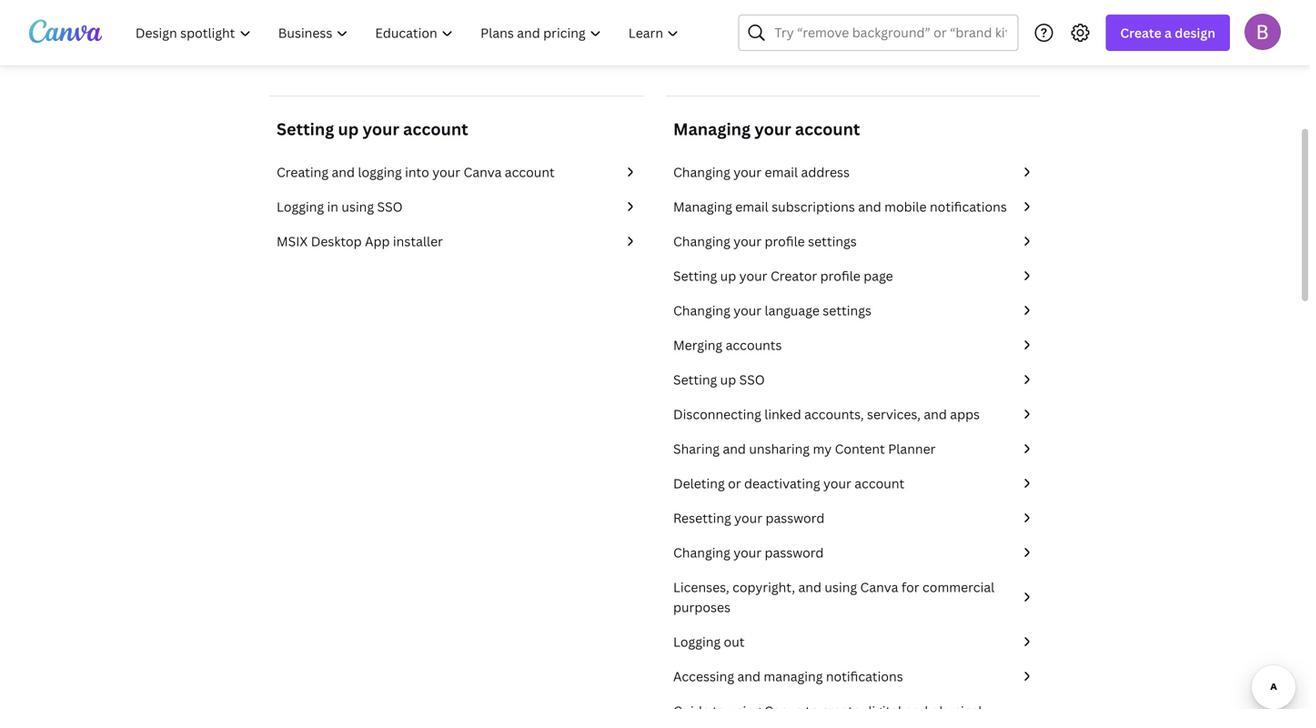 Task type: locate. For each thing, give the bounding box(es) containing it.
password down deleting or deactivating your account
[[766, 509, 825, 527]]

installer
[[393, 233, 443, 250]]

logging out
[[674, 633, 745, 650]]

using
[[342, 198, 374, 215], [825, 579, 858, 596]]

up down merging accounts
[[721, 371, 737, 388]]

0 horizontal spatial logging
[[277, 198, 324, 215]]

1 vertical spatial canva
[[861, 579, 899, 596]]

1 vertical spatial up
[[721, 267, 737, 284]]

bob builder image
[[1245, 13, 1282, 50]]

managing your account
[[674, 118, 861, 140]]

logging for logging in using sso
[[277, 198, 324, 215]]

changing for changing your email address
[[674, 163, 731, 181]]

up for account
[[338, 118, 359, 140]]

changing down managing your account
[[674, 163, 731, 181]]

msix desktop app installer link
[[277, 231, 637, 251]]

disconnecting linked accounts, services, and apps link
[[674, 404, 1034, 424]]

setting up merging
[[674, 267, 718, 284]]

accessing and managing notifications
[[674, 668, 904, 685]]

email left address
[[765, 163, 798, 181]]

creator
[[771, 267, 818, 284]]

1 vertical spatial setting
[[674, 267, 718, 284]]

0 horizontal spatial using
[[342, 198, 374, 215]]

changing your profile settings link
[[674, 231, 1034, 251]]

settings for changing your profile settings
[[809, 233, 857, 250]]

mobile
[[885, 198, 927, 215]]

changing your password link
[[674, 543, 1034, 563]]

setting
[[277, 118, 334, 140], [674, 267, 718, 284], [674, 371, 718, 388]]

services,
[[868, 406, 921, 423]]

0 vertical spatial email
[[765, 163, 798, 181]]

1 vertical spatial logging
[[674, 633, 721, 650]]

language
[[765, 302, 820, 319]]

changing your email address link
[[674, 162, 1034, 182]]

email down changing your email address
[[736, 198, 769, 215]]

changing inside changing your password link
[[674, 544, 731, 561]]

desktop
[[311, 233, 362, 250]]

deleting or deactivating your account
[[674, 475, 905, 492]]

1 horizontal spatial logging
[[674, 633, 721, 650]]

using inside licenses, copyright, and using canva for commercial purposes
[[825, 579, 858, 596]]

email
[[765, 163, 798, 181], [736, 198, 769, 215]]

setting for setting up sso
[[674, 371, 718, 388]]

sharing and unsharing my content planner link
[[674, 439, 1034, 459]]

0 vertical spatial password
[[766, 509, 825, 527]]

password for changing your password
[[765, 544, 824, 561]]

0 horizontal spatial notifications
[[827, 668, 904, 685]]

sso down logging
[[377, 198, 403, 215]]

sso down accounts
[[740, 371, 765, 388]]

settings down managing email subscriptions and mobile notifications at top
[[809, 233, 857, 250]]

settings
[[809, 233, 857, 250], [823, 302, 872, 319]]

setting for setting up your account
[[277, 118, 334, 140]]

profile up changing your language settings link
[[821, 267, 861, 284]]

logging down purposes
[[674, 633, 721, 650]]

logging
[[277, 198, 324, 215], [674, 633, 721, 650]]

licenses, copyright, and using canva for commercial purposes
[[674, 579, 995, 616]]

up up logging
[[338, 118, 359, 140]]

profile up setting up your creator profile page
[[765, 233, 805, 250]]

managing
[[764, 668, 823, 685]]

settings inside changing your language settings link
[[823, 302, 872, 319]]

up
[[338, 118, 359, 140], [721, 267, 737, 284], [721, 371, 737, 388]]

changing down resetting on the right of the page
[[674, 544, 731, 561]]

1 vertical spatial using
[[825, 579, 858, 596]]

your down changing your profile settings on the top of the page
[[740, 267, 768, 284]]

disconnecting linked accounts, services, and apps
[[674, 406, 981, 423]]

canva left for
[[861, 579, 899, 596]]

canva inside licenses, copyright, and using canva for commercial purposes
[[861, 579, 899, 596]]

password for resetting your password
[[766, 509, 825, 527]]

1 horizontal spatial sso
[[740, 371, 765, 388]]

your up changing your password
[[735, 509, 763, 527]]

logging in using sso
[[277, 198, 403, 215]]

logging left in on the left of page
[[277, 198, 324, 215]]

into
[[405, 163, 430, 181]]

3 changing from the top
[[674, 302, 731, 319]]

1 changing from the top
[[674, 163, 731, 181]]

apps
[[951, 406, 981, 423]]

your down resetting your password
[[734, 544, 762, 561]]

deleting or deactivating your account link
[[674, 473, 1034, 493]]

0 vertical spatial setting
[[277, 118, 334, 140]]

profile
[[765, 233, 805, 250], [821, 267, 861, 284]]

your
[[363, 118, 400, 140], [755, 118, 792, 140], [433, 163, 461, 181], [734, 163, 762, 181], [734, 233, 762, 250], [740, 267, 768, 284], [734, 302, 762, 319], [824, 475, 852, 492], [735, 509, 763, 527], [734, 544, 762, 561]]

settings inside changing your profile settings link
[[809, 233, 857, 250]]

0 vertical spatial sso
[[377, 198, 403, 215]]

1 horizontal spatial canva
[[861, 579, 899, 596]]

1 horizontal spatial using
[[825, 579, 858, 596]]

your up logging
[[363, 118, 400, 140]]

up down changing your profile settings on the top of the page
[[721, 267, 737, 284]]

logging out link
[[674, 632, 1034, 652]]

4 changing from the top
[[674, 544, 731, 561]]

changing your language settings link
[[674, 300, 1034, 320]]

password up copyright, at the bottom right
[[765, 544, 824, 561]]

changing up merging
[[674, 302, 731, 319]]

changing inside changing your email address link
[[674, 163, 731, 181]]

in
[[327, 198, 339, 215]]

1 horizontal spatial profile
[[821, 267, 861, 284]]

account
[[403, 118, 469, 140], [796, 118, 861, 140], [505, 163, 555, 181], [855, 475, 905, 492]]

2 changing from the top
[[674, 233, 731, 250]]

msix desktop app installer
[[277, 233, 443, 250]]

using down changing your password link
[[825, 579, 858, 596]]

account up logging in using sso link
[[505, 163, 555, 181]]

0 vertical spatial settings
[[809, 233, 857, 250]]

settings up merging accounts link
[[823, 302, 872, 319]]

0 vertical spatial up
[[338, 118, 359, 140]]

password
[[766, 509, 825, 527], [765, 544, 824, 561]]

setting up your account
[[277, 118, 469, 140]]

sso
[[377, 198, 403, 215], [740, 371, 765, 388]]

notifications right mobile
[[930, 198, 1008, 215]]

accessing and managing notifications link
[[674, 666, 1034, 686]]

changing up setting up your creator profile page
[[674, 233, 731, 250]]

1 vertical spatial email
[[736, 198, 769, 215]]

1 horizontal spatial notifications
[[930, 198, 1008, 215]]

notifications down logging out link
[[827, 668, 904, 685]]

0 vertical spatial logging
[[277, 198, 324, 215]]

changing your profile settings
[[674, 233, 857, 250]]

0 vertical spatial canva
[[464, 163, 502, 181]]

disconnecting
[[674, 406, 762, 423]]

account up into
[[403, 118, 469, 140]]

1 managing from the top
[[674, 118, 751, 140]]

creating and logging into your canva account
[[277, 163, 555, 181]]

and right copyright, at the bottom right
[[799, 579, 822, 596]]

1 vertical spatial password
[[765, 544, 824, 561]]

2 managing from the top
[[674, 198, 733, 215]]

1 vertical spatial sso
[[740, 371, 765, 388]]

and up or
[[723, 440, 746, 457]]

1 vertical spatial managing
[[674, 198, 733, 215]]

my
[[813, 440, 832, 457]]

changing
[[674, 163, 731, 181], [674, 233, 731, 250], [674, 302, 731, 319], [674, 544, 731, 561]]

0 vertical spatial managing
[[674, 118, 751, 140]]

content
[[835, 440, 886, 457]]

setting up creating
[[277, 118, 334, 140]]

1 vertical spatial notifications
[[827, 668, 904, 685]]

canva
[[464, 163, 502, 181], [861, 579, 899, 596]]

resetting your password
[[674, 509, 825, 527]]

your up changing your email address
[[755, 118, 792, 140]]

2 vertical spatial setting
[[674, 371, 718, 388]]

notifications
[[930, 198, 1008, 215], [827, 668, 904, 685]]

0 vertical spatial profile
[[765, 233, 805, 250]]

1 vertical spatial settings
[[823, 302, 872, 319]]

managing email subscriptions and mobile notifications
[[674, 198, 1008, 215]]

licenses, copyright, and using canva for commercial purposes link
[[674, 577, 1034, 617]]

setting up sso
[[674, 371, 765, 388]]

changing inside changing your profile settings link
[[674, 233, 731, 250]]

licenses,
[[674, 579, 730, 596]]

and inside licenses, copyright, and using canva for commercial purposes
[[799, 579, 822, 596]]

setting down merging
[[674, 371, 718, 388]]

setting for setting up your creator profile page
[[674, 267, 718, 284]]

merging
[[674, 336, 723, 354]]

commercial
[[923, 579, 995, 596]]

merging accounts
[[674, 336, 782, 354]]

managing
[[674, 118, 751, 140], [674, 198, 733, 215]]

and
[[332, 163, 355, 181], [859, 198, 882, 215], [924, 406, 948, 423], [723, 440, 746, 457], [799, 579, 822, 596], [738, 668, 761, 685]]

managing up changing your email address
[[674, 118, 751, 140]]

0 horizontal spatial sso
[[377, 198, 403, 215]]

out
[[724, 633, 745, 650]]

managing for managing email subscriptions and mobile notifications
[[674, 198, 733, 215]]

using right in on the left of page
[[342, 198, 374, 215]]

canva up logging in using sso link
[[464, 163, 502, 181]]

changing inside changing your language settings link
[[674, 302, 731, 319]]

setting up your creator profile page
[[674, 267, 894, 284]]

page
[[864, 267, 894, 284]]

managing down changing your email address
[[674, 198, 733, 215]]



Task type: vqa. For each thing, say whether or not it's contained in the screenshot.
my at the bottom of page
yes



Task type: describe. For each thing, give the bounding box(es) containing it.
create a design button
[[1106, 15, 1231, 51]]

changing your email address
[[674, 163, 850, 181]]

logging for logging out
[[674, 633, 721, 650]]

creating and logging into your canva account link
[[277, 162, 637, 182]]

sharing and unsharing my content planner
[[674, 440, 936, 457]]

changing your password
[[674, 544, 824, 561]]

0 vertical spatial notifications
[[930, 198, 1008, 215]]

logging in using sso link
[[277, 197, 637, 217]]

deactivating
[[745, 475, 821, 492]]

deleting
[[674, 475, 725, 492]]

planner
[[889, 440, 936, 457]]

resetting
[[674, 509, 732, 527]]

create a design
[[1121, 24, 1216, 41]]

sharing
[[674, 440, 720, 457]]

account up address
[[796, 118, 861, 140]]

and up "logging in using sso"
[[332, 163, 355, 181]]

unsharing
[[750, 440, 810, 457]]

sso inside logging in using sso link
[[377, 198, 403, 215]]

managing email subscriptions and mobile notifications link
[[674, 197, 1034, 217]]

and left mobile
[[859, 198, 882, 215]]

0 horizontal spatial canva
[[464, 163, 502, 181]]

and down out
[[738, 668, 761, 685]]

your up accounts
[[734, 302, 762, 319]]

account down the content
[[855, 475, 905, 492]]

your down managing your account
[[734, 163, 762, 181]]

accessing
[[674, 668, 735, 685]]

purposes
[[674, 599, 731, 616]]

accounts
[[726, 336, 782, 354]]

or
[[728, 475, 742, 492]]

accounts,
[[805, 406, 865, 423]]

logging
[[358, 163, 402, 181]]

up for creator
[[721, 267, 737, 284]]

for
[[902, 579, 920, 596]]

settings for changing your language settings
[[823, 302, 872, 319]]

top level navigation element
[[124, 15, 695, 51]]

changing for changing your profile settings
[[674, 233, 731, 250]]

linked
[[765, 406, 802, 423]]

merging accounts link
[[674, 335, 1034, 355]]

design
[[1176, 24, 1216, 41]]

msix
[[277, 233, 308, 250]]

0 horizontal spatial profile
[[765, 233, 805, 250]]

setting up your creator profile page link
[[674, 266, 1034, 286]]

changing your language settings
[[674, 302, 872, 319]]

setting up sso link
[[674, 370, 1034, 390]]

0 vertical spatial using
[[342, 198, 374, 215]]

Try "remove background" or "brand kit" search field
[[775, 15, 1007, 50]]

copyright,
[[733, 579, 796, 596]]

1 vertical spatial profile
[[821, 267, 861, 284]]

your down the my
[[824, 475, 852, 492]]

address
[[802, 163, 850, 181]]

managing for managing your account
[[674, 118, 751, 140]]

app
[[365, 233, 390, 250]]

subscriptions
[[772, 198, 856, 215]]

your right into
[[433, 163, 461, 181]]

a
[[1165, 24, 1173, 41]]

changing for changing your password
[[674, 544, 731, 561]]

your up setting up your creator profile page
[[734, 233, 762, 250]]

and left apps
[[924, 406, 948, 423]]

sso inside the 'setting up sso' link
[[740, 371, 765, 388]]

create
[[1121, 24, 1162, 41]]

changing for changing your language settings
[[674, 302, 731, 319]]

creating
[[277, 163, 329, 181]]

resetting your password link
[[674, 508, 1034, 528]]

2 vertical spatial up
[[721, 371, 737, 388]]



